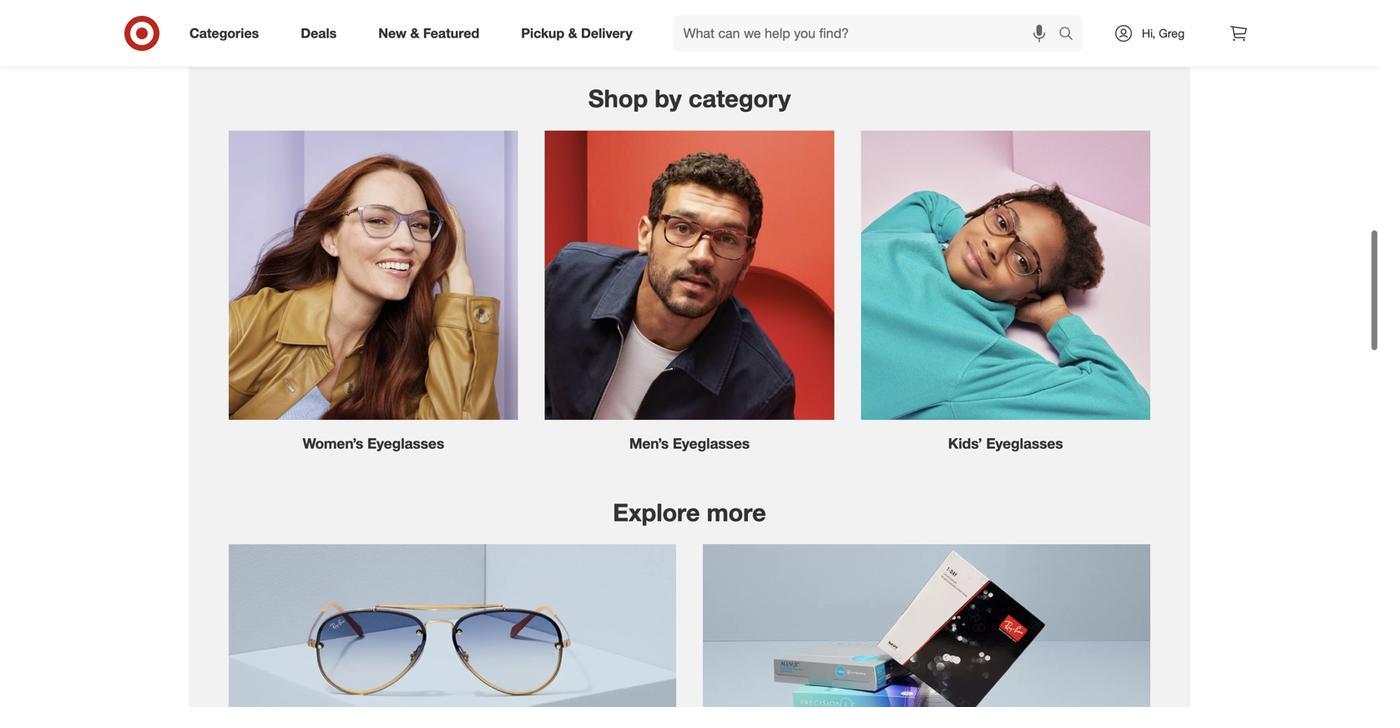 Task type: vqa. For each thing, say whether or not it's contained in the screenshot.
Deals
yes



Task type: describe. For each thing, give the bounding box(es) containing it.
women's eyeglasses link
[[215, 117, 532, 454]]

who
[[701, 43, 723, 57]]

more
[[707, 497, 766, 527]]

women's eyeglasses
[[303, 435, 444, 452]]

independent
[[559, 9, 625, 24]]

2 horizontal spatial of
[[826, 43, 837, 57]]

1 horizontal spatial target
[[785, 9, 817, 24]]

new & featured
[[378, 25, 479, 41]]

shop by category
[[588, 84, 791, 113]]

kids' eyeglasses link
[[848, 117, 1164, 454]]

& for pickup
[[568, 25, 577, 41]]

exams
[[456, 9, 491, 24]]

featured
[[423, 25, 479, 41]]

in
[[940, 9, 950, 24]]

eye
[[656, 26, 674, 41]]

0 horizontal spatial optical
[[524, 26, 561, 41]]

optometry
[[686, 9, 743, 24]]

employed
[[603, 43, 655, 57]]

does
[[564, 26, 590, 41]]

search button
[[1051, 15, 1091, 55]]

space
[[757, 43, 789, 57]]

0 vertical spatial doctors
[[628, 9, 670, 24]]

doctors
[[658, 43, 698, 57]]

new & featured link
[[364, 15, 500, 52]]

deals
[[301, 25, 337, 41]]

to
[[772, 9, 782, 24]]

target.
[[840, 43, 875, 57]]

categories link
[[175, 15, 280, 52]]

men's
[[629, 435, 669, 452]]

or
[[715, 26, 726, 41]]

0 horizontal spatial target
[[489, 26, 520, 41]]

greg
[[1159, 26, 1185, 40]]

hi,
[[1142, 26, 1156, 40]]

1 exams from the left
[[677, 26, 712, 41]]

explore
[[613, 497, 700, 527]]



Task type: locate. For each thing, give the bounding box(es) containing it.
available up pickup
[[494, 9, 540, 24]]

men's eyeglasses
[[629, 435, 750, 452]]

shop
[[588, 84, 648, 113]]

1 vertical spatial available
[[504, 43, 550, 57]]

eyeglasses for kids' eyeglasses
[[986, 435, 1063, 452]]

categories
[[190, 25, 259, 41]]

1 vertical spatial by
[[655, 84, 682, 113]]

hi, greg
[[1142, 26, 1185, 40]]

0 horizontal spatial &
[[410, 25, 419, 41]]

pickup & delivery link
[[507, 15, 653, 52]]

states.
[[903, 9, 937, 24]]

optical
[[820, 9, 858, 24], [524, 26, 561, 41]]

most
[[873, 9, 899, 24]]

1 horizontal spatial optical
[[820, 9, 858, 24]]

target right to at top right
[[785, 9, 817, 24]]

kids'
[[948, 435, 982, 452]]

optical up optometry.
[[820, 9, 858, 24]]

eyeglasses for women's eyeglasses
[[367, 435, 444, 452]]

doctors down to at top right
[[771, 26, 812, 41]]

0 horizontal spatial exams
[[677, 26, 712, 41]]

doctors
[[628, 9, 670, 24], [771, 26, 812, 41]]

What can we help you find? suggestions appear below search field
[[673, 15, 1063, 52]]

1 eyeglasses from the left
[[367, 435, 444, 452]]

2 horizontal spatial eyeglasses
[[986, 435, 1063, 452]]

in
[[861, 9, 870, 24]]

1 horizontal spatial by
[[655, 84, 682, 113]]

pickup & delivery
[[521, 25, 633, 41]]

of right inside
[[826, 43, 837, 57]]

0 vertical spatial by
[[543, 9, 555, 24]]

0 vertical spatial of
[[673, 9, 683, 24]]

*eye
[[429, 9, 452, 24]]

target down "exams"
[[489, 26, 520, 41]]

&
[[410, 25, 419, 41], [568, 25, 577, 41]]

provide
[[614, 26, 653, 41]]

optometry.
[[829, 26, 886, 41]]

2 eyeglasses from the left
[[673, 435, 750, 452]]

1 horizontal spatial doctors
[[771, 26, 812, 41]]

category
[[689, 84, 791, 113]]

optical up from
[[524, 26, 561, 41]]

by down 'doctors'
[[655, 84, 682, 113]]

2 vertical spatial of
[[826, 43, 837, 57]]

0 horizontal spatial doctors
[[628, 9, 670, 24]]

exams up 'doctors'
[[677, 26, 712, 41]]

& up from
[[568, 25, 577, 41]]

from
[[553, 43, 577, 57]]

& for new
[[410, 25, 419, 41]]

kids' eyeglasses
[[948, 435, 1063, 452]]

1 vertical spatial doctors
[[771, 26, 812, 41]]

employ
[[729, 26, 767, 41]]

by up pickup
[[543, 9, 555, 24]]

by
[[543, 9, 555, 24], [655, 84, 682, 113]]

0 horizontal spatial of
[[673, 9, 683, 24]]

1 horizontal spatial eyeglasses
[[673, 435, 750, 452]]

1 horizontal spatial exams
[[912, 26, 946, 41]]

1 vertical spatial target
[[489, 26, 520, 41]]

of up eye
[[673, 9, 683, 24]]

3 eyeglasses from the left
[[986, 435, 1063, 452]]

self-
[[580, 43, 603, 57]]

eyeglasses right "men's"
[[673, 435, 750, 452]]

inside
[[792, 43, 823, 57]]

1 vertical spatial of
[[815, 26, 825, 41]]

*eye exams available by independent doctors of optometry next to target optical in most states. in california, target optical does not provide eye exams or employ doctors of optometry. eye exams available from self-employed doctors who lease space inside of target.
[[429, 9, 950, 57]]

next
[[746, 9, 768, 24]]

pickup
[[521, 25, 565, 41]]

0 vertical spatial available
[[494, 9, 540, 24]]

of up inside
[[815, 26, 825, 41]]

& right new
[[410, 25, 419, 41]]

target
[[785, 9, 817, 24], [489, 26, 520, 41]]

0 horizontal spatial eyeglasses
[[367, 435, 444, 452]]

eyeglasses
[[367, 435, 444, 452], [673, 435, 750, 452], [986, 435, 1063, 452]]

doctors up eye
[[628, 9, 670, 24]]

0 vertical spatial optical
[[820, 9, 858, 24]]

1 vertical spatial optical
[[524, 26, 561, 41]]

men's eyeglasses link
[[532, 117, 848, 454]]

women's
[[303, 435, 363, 452]]

exams
[[677, 26, 712, 41], [912, 26, 946, 41]]

of
[[673, 9, 683, 24], [815, 26, 825, 41], [826, 43, 837, 57]]

available down pickup
[[504, 43, 550, 57]]

not
[[593, 26, 610, 41]]

2 exams from the left
[[912, 26, 946, 41]]

california,
[[433, 26, 485, 41]]

delivery
[[581, 25, 633, 41]]

explore more
[[613, 497, 766, 527]]

0 horizontal spatial by
[[543, 9, 555, 24]]

available
[[494, 9, 540, 24], [504, 43, 550, 57]]

2 & from the left
[[568, 25, 577, 41]]

eyeglasses right women's
[[367, 435, 444, 452]]

eyeglasses inside "link"
[[673, 435, 750, 452]]

1 horizontal spatial of
[[815, 26, 825, 41]]

lease
[[727, 43, 754, 57]]

eyeglasses right kids'
[[986, 435, 1063, 452]]

new
[[378, 25, 407, 41]]

1 horizontal spatial &
[[568, 25, 577, 41]]

search
[[1051, 27, 1091, 43]]

by inside *eye exams available by independent doctors of optometry next to target optical in most states. in california, target optical does not provide eye exams or employ doctors of optometry. eye exams available from self-employed doctors who lease space inside of target.
[[543, 9, 555, 24]]

exams down states.
[[912, 26, 946, 41]]

0 vertical spatial target
[[785, 9, 817, 24]]

1 & from the left
[[410, 25, 419, 41]]

eye
[[890, 26, 909, 41]]

deals link
[[287, 15, 358, 52]]

eyeglasses for men's eyeglasses
[[673, 435, 750, 452]]



